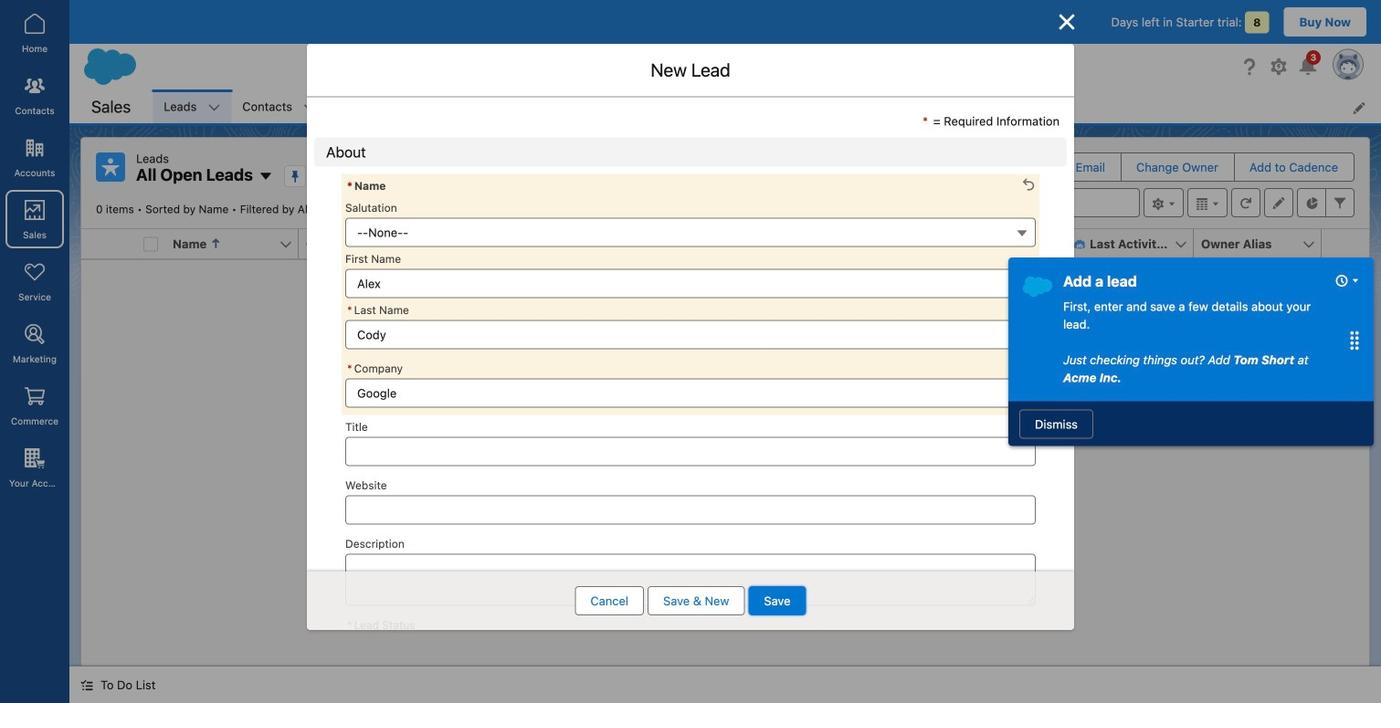 Task type: locate. For each thing, give the bounding box(es) containing it.
cell
[[136, 229, 165, 259]]

list view controls image
[[1144, 188, 1184, 217]]

Salutation - Current Selection: --None-- button
[[345, 218, 1036, 247]]

lead status element
[[810, 229, 949, 259]]

text default image
[[80, 679, 93, 692]]

7 list item from the left
[[752, 90, 848, 123]]

None text field
[[345, 379, 1036, 408], [345, 496, 1036, 525], [345, 554, 1036, 606], [345, 379, 1036, 408], [345, 496, 1036, 525], [345, 554, 1036, 606]]

company element
[[299, 229, 438, 259]]

email element
[[682, 229, 821, 259]]

status
[[446, 338, 1004, 558]]

5 list item from the left
[[546, 90, 641, 123]]

action image
[[1322, 229, 1369, 259]]

name element
[[165, 229, 310, 259]]

created date element
[[938, 229, 1077, 259]]

6 list item from the left
[[641, 90, 752, 123]]

inverse image
[[1056, 11, 1078, 33]]

None text field
[[345, 437, 1036, 466]]

Last Name text field
[[345, 320, 1036, 349]]

list item
[[153, 90, 231, 123], [231, 90, 327, 123], [327, 90, 424, 123], [424, 90, 546, 123], [546, 90, 641, 123], [641, 90, 752, 123], [752, 90, 848, 123]]

3 list item from the left
[[327, 90, 424, 123]]

list
[[153, 90, 1381, 123]]

last activity date element
[[1066, 229, 1205, 259]]

1 list item from the left
[[153, 90, 231, 123]]



Task type: describe. For each thing, give the bounding box(es) containing it.
state/province element
[[427, 229, 566, 259]]

phone element
[[555, 229, 693, 259]]

text default image
[[1073, 238, 1086, 251]]

item number image
[[81, 229, 136, 259]]

owner alias element
[[1194, 229, 1333, 259]]

2 list item from the left
[[231, 90, 327, 123]]

select list display image
[[1188, 188, 1228, 217]]

First Name text field
[[345, 269, 1036, 298]]

Search All Open Leads list view. search field
[[921, 188, 1140, 217]]

4 list item from the left
[[424, 90, 546, 123]]

action element
[[1322, 229, 1369, 259]]

cell inside all open leads|leads|list view element
[[136, 229, 165, 259]]

all open leads status
[[96, 203, 425, 216]]

item number element
[[81, 229, 136, 259]]

all open leads|leads|list view element
[[80, 137, 1370, 667]]



Task type: vqa. For each thing, say whether or not it's contained in the screenshot.
'Text Default' icon within Last Activity Date "element"
no



